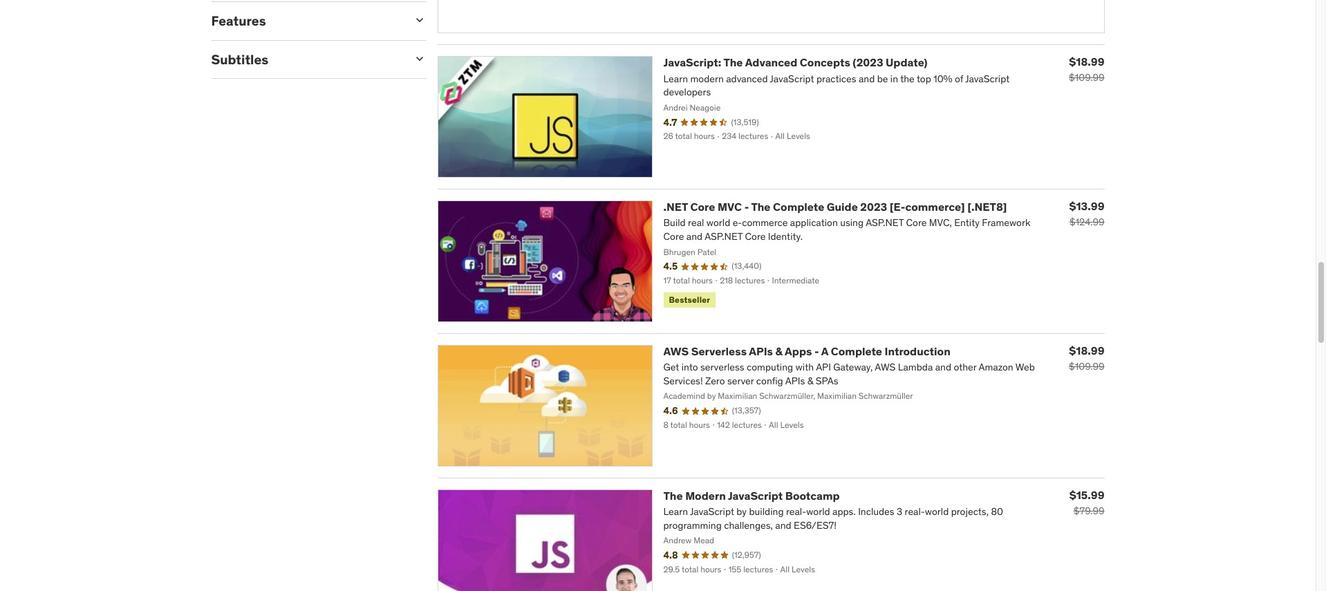 Task type: locate. For each thing, give the bounding box(es) containing it.
complete right a
[[831, 344, 882, 358]]

subtitles
[[211, 51, 269, 68]]

2 $18.99 $109.99 from the top
[[1069, 344, 1105, 373]]

- right mvc at right top
[[745, 200, 749, 214]]

.net core mvc - the complete guide 2023 [e-commerce] [.net8]
[[663, 200, 1007, 214]]

&
[[776, 344, 783, 358]]

1 vertical spatial $109.99
[[1069, 360, 1105, 373]]

$15.99
[[1070, 488, 1105, 502]]

javascript:
[[663, 56, 721, 69]]

$13.99 $124.99
[[1069, 199, 1105, 228]]

1 $18.99 $109.99 from the top
[[1069, 55, 1105, 84]]

$13.99
[[1069, 199, 1105, 213]]

bootcamp
[[785, 489, 840, 503]]

0 vertical spatial -
[[745, 200, 749, 214]]

$124.99
[[1070, 216, 1105, 228]]

the
[[724, 56, 743, 69], [751, 200, 771, 214], [663, 489, 683, 503]]

apis
[[749, 344, 773, 358]]

2 $109.99 from the top
[[1069, 360, 1105, 373]]

core
[[690, 200, 715, 214]]

0 horizontal spatial the
[[663, 489, 683, 503]]

concepts
[[800, 56, 850, 69]]

0 vertical spatial $18.99
[[1069, 55, 1105, 69]]

- left a
[[815, 344, 819, 358]]

$18.99 $109.99
[[1069, 55, 1105, 84], [1069, 344, 1105, 373]]

the left advanced
[[724, 56, 743, 69]]

1 vertical spatial $18.99
[[1069, 344, 1105, 357]]

0 vertical spatial complete
[[773, 200, 824, 214]]

the modern javascript bootcamp
[[663, 489, 840, 503]]

1 horizontal spatial the
[[724, 56, 743, 69]]

javascript: the advanced concepts (2023 update) link
[[663, 56, 928, 69]]

$15.99 $79.99
[[1070, 488, 1105, 517]]

complete
[[773, 200, 824, 214], [831, 344, 882, 358]]

2 $18.99 from the top
[[1069, 344, 1105, 357]]

aws serverless apis & apps - a complete introduction
[[663, 344, 951, 358]]

1 vertical spatial $18.99 $109.99
[[1069, 344, 1105, 373]]

features
[[211, 12, 266, 29]]

$18.99 for javascript: the advanced concepts (2023 update)
[[1069, 55, 1105, 69]]

(2023
[[853, 56, 883, 69]]

the right mvc at right top
[[751, 200, 771, 214]]

$109.99
[[1069, 71, 1105, 84], [1069, 360, 1105, 373]]

0 vertical spatial $109.99
[[1069, 71, 1105, 84]]

apps
[[785, 344, 812, 358]]

2023
[[860, 200, 887, 214]]

0 vertical spatial $18.99 $109.99
[[1069, 55, 1105, 84]]

$79.99
[[1074, 505, 1105, 517]]

.net
[[663, 200, 688, 214]]

1 horizontal spatial -
[[815, 344, 819, 358]]

1 $18.99 from the top
[[1069, 55, 1105, 69]]

0 horizontal spatial complete
[[773, 200, 824, 214]]

update)
[[886, 56, 928, 69]]

aws serverless apis & apps - a complete introduction link
[[663, 344, 951, 358]]

commerce]
[[905, 200, 965, 214]]

serverless
[[691, 344, 747, 358]]

-
[[745, 200, 749, 214], [815, 344, 819, 358]]

1 $109.99 from the top
[[1069, 71, 1105, 84]]

the left modern
[[663, 489, 683, 503]]

1 vertical spatial the
[[751, 200, 771, 214]]

modern
[[685, 489, 726, 503]]

$109.99 for aws serverless apis & apps - a complete introduction
[[1069, 360, 1105, 373]]

complete left guide
[[773, 200, 824, 214]]

2 horizontal spatial the
[[751, 200, 771, 214]]

javascript
[[728, 489, 783, 503]]

small image
[[412, 52, 426, 65]]

1 horizontal spatial complete
[[831, 344, 882, 358]]

aws
[[663, 344, 689, 358]]

advanced
[[745, 56, 797, 69]]

$18.99
[[1069, 55, 1105, 69], [1069, 344, 1105, 357]]



Task type: describe. For each thing, give the bounding box(es) containing it.
subtitles button
[[211, 51, 401, 68]]

[.net8]
[[968, 200, 1007, 214]]

features button
[[211, 12, 401, 29]]

[e-
[[890, 200, 905, 214]]

a
[[821, 344, 829, 358]]

javascript: the advanced concepts (2023 update)
[[663, 56, 928, 69]]

.net core mvc - the complete guide 2023 [e-commerce] [.net8] link
[[663, 200, 1007, 214]]

mvc
[[718, 200, 742, 214]]

1 vertical spatial complete
[[831, 344, 882, 358]]

1 vertical spatial -
[[815, 344, 819, 358]]

the modern javascript bootcamp link
[[663, 489, 840, 503]]

0 horizontal spatial -
[[745, 200, 749, 214]]

$18.99 for aws serverless apis & apps - a complete introduction
[[1069, 344, 1105, 357]]

0 vertical spatial the
[[724, 56, 743, 69]]

$18.99 $109.99 for aws serverless apis & apps - a complete introduction
[[1069, 344, 1105, 373]]

$18.99 $109.99 for javascript: the advanced concepts (2023 update)
[[1069, 55, 1105, 84]]

$109.99 for javascript: the advanced concepts (2023 update)
[[1069, 71, 1105, 84]]

small image
[[412, 13, 426, 27]]

guide
[[827, 200, 858, 214]]

introduction
[[885, 344, 951, 358]]

2 vertical spatial the
[[663, 489, 683, 503]]



Task type: vqa. For each thing, say whether or not it's contained in the screenshot.
students at left top
no



